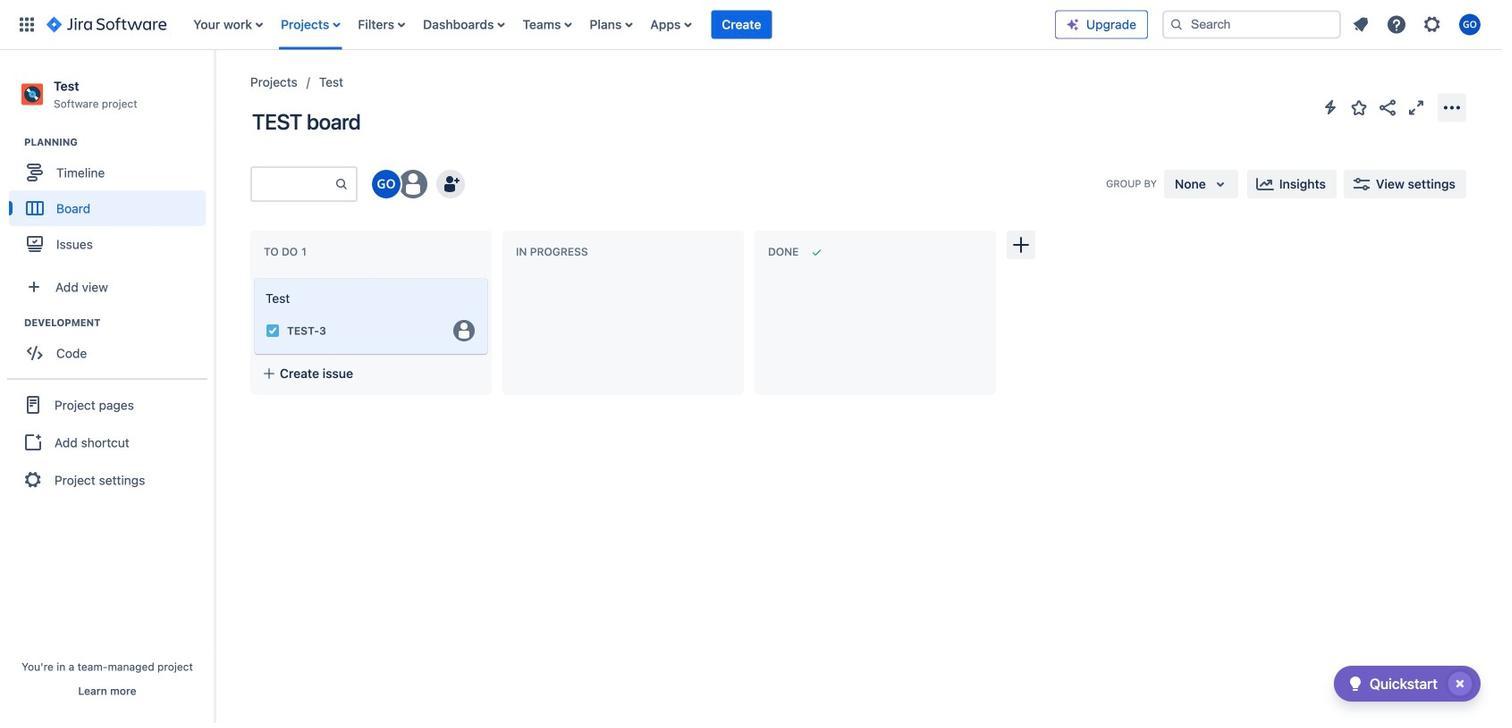 Task type: vqa. For each thing, say whether or not it's contained in the screenshot.
"search" image on the top of page
yes



Task type: describe. For each thing, give the bounding box(es) containing it.
create column image
[[1011, 234, 1032, 256]]

sidebar element
[[0, 50, 215, 724]]

development image
[[3, 312, 24, 334]]

automations menu button icon image
[[1320, 97, 1342, 118]]

check image
[[1345, 674, 1367, 695]]

heading for planning image
[[24, 135, 214, 150]]

Search this board text field
[[252, 168, 335, 200]]

notifications image
[[1351, 14, 1372, 35]]

to do element
[[264, 246, 310, 258]]

planning image
[[3, 132, 24, 153]]

group for 'development' icon
[[9, 316, 214, 377]]

task image
[[266, 324, 280, 338]]

Search field
[[1163, 10, 1342, 39]]



Task type: locate. For each thing, give the bounding box(es) containing it.
sidebar navigation image
[[195, 72, 234, 107]]

0 vertical spatial group
[[9, 135, 214, 268]]

heading for 'development' icon
[[24, 316, 214, 330]]

group for planning image
[[9, 135, 214, 268]]

0 vertical spatial heading
[[24, 135, 214, 150]]

1 vertical spatial heading
[[24, 316, 214, 330]]

heading
[[24, 135, 214, 150], [24, 316, 214, 330]]

2 heading from the top
[[24, 316, 214, 330]]

jira software image
[[47, 14, 167, 35], [47, 14, 167, 35]]

enter full screen image
[[1406, 97, 1428, 119]]

create issue image
[[242, 267, 264, 288]]

settings image
[[1422, 14, 1444, 35]]

1 horizontal spatial list
[[1345, 8, 1492, 41]]

your profile and settings image
[[1460, 14, 1481, 35]]

list
[[184, 0, 1055, 50], [1345, 8, 1492, 41]]

1 vertical spatial group
[[9, 316, 214, 377]]

group
[[9, 135, 214, 268], [9, 316, 214, 377], [7, 379, 208, 506]]

dismiss quickstart image
[[1446, 670, 1475, 699]]

1 heading from the top
[[24, 135, 214, 150]]

add people image
[[440, 174, 462, 195]]

banner
[[0, 0, 1503, 50]]

list item
[[711, 0, 772, 50]]

appswitcher icon image
[[16, 14, 38, 35]]

2 vertical spatial group
[[7, 379, 208, 506]]

0 horizontal spatial list
[[184, 0, 1055, 50]]

search image
[[1170, 17, 1184, 32]]

primary element
[[11, 0, 1055, 50]]

more image
[[1442, 97, 1463, 119]]

star test board image
[[1349, 97, 1370, 119]]

help image
[[1386, 14, 1408, 35]]

None search field
[[1163, 10, 1342, 39]]



